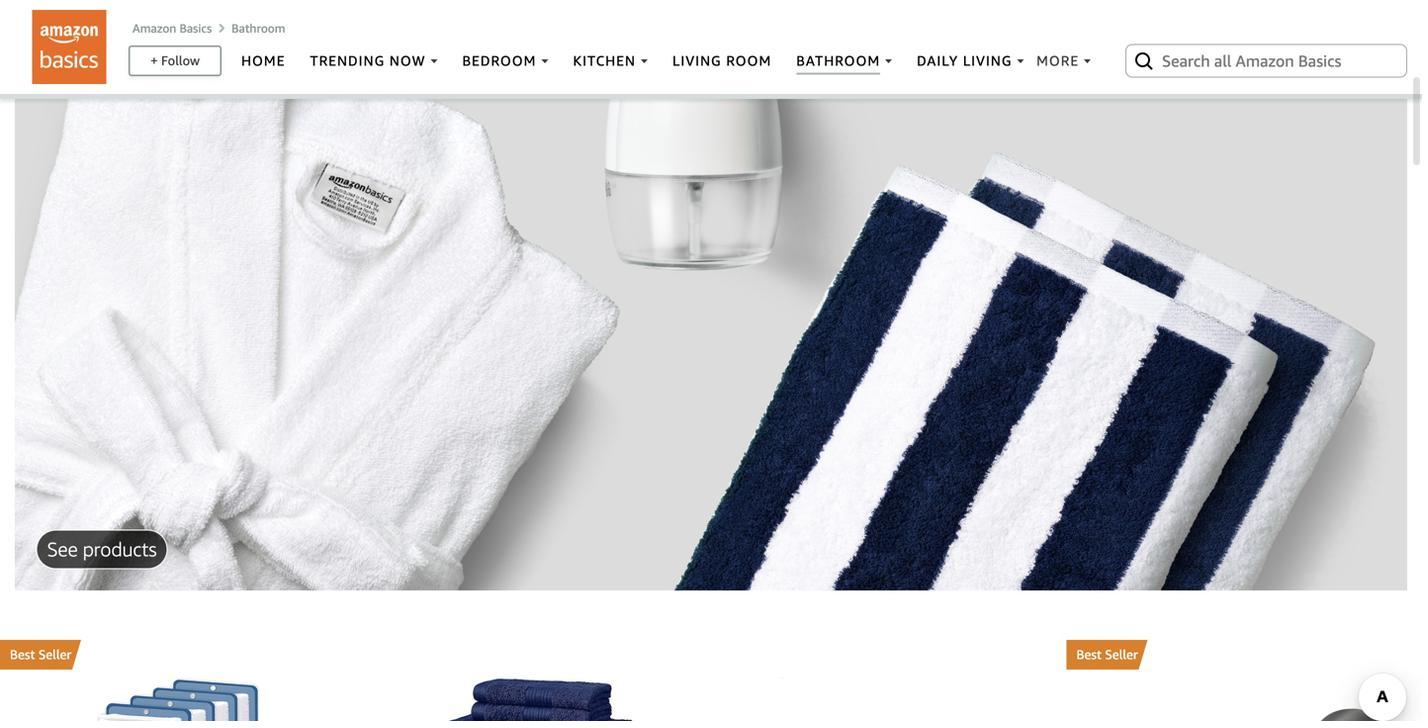 Task type: vqa. For each thing, say whether or not it's contained in the screenshot.
Description Product
no



Task type: describe. For each thing, give the bounding box(es) containing it.
basics
[[180, 21, 212, 35]]

amazon basics
[[133, 21, 212, 35]]

follow
[[161, 53, 200, 68]]

seller for amazon basics cotton swabs, 2000 count (4 packs of 500) (previously solimo) image
[[38, 647, 71, 662]]

best seller for best seller link corresponding to amazon basics adjustable tension curtain rod, 36-54" width - black, classic finial image
[[1077, 647, 1138, 662]]

best for amazon basics cotton swabs, 2000 count (4 packs of 500) (previously solimo) image best seller link
[[10, 647, 35, 662]]

+ follow button
[[130, 47, 220, 75]]

amazon basics cotton swabs, 2000 count (4 packs of 500) (previously solimo) image
[[95, 678, 260, 721]]

amazon basics link
[[133, 21, 212, 35]]

best seller link for amazon basics cotton swabs, 2000 count (4 packs of 500) (previously solimo) image
[[0, 640, 356, 670]]

amazon
[[133, 21, 176, 35]]

best for best seller link corresponding to amazon basics adjustable tension curtain rod, 36-54" width - black, classic finial image
[[1077, 647, 1102, 662]]



Task type: locate. For each thing, give the bounding box(es) containing it.
0 horizontal spatial best seller
[[10, 647, 71, 662]]

1 seller from the left
[[38, 647, 71, 662]]

bathroom
[[232, 21, 285, 35]]

best seller link
[[0, 640, 356, 670], [1067, 640, 1422, 670]]

1 best seller link from the left
[[0, 640, 356, 670]]

+ follow
[[150, 53, 200, 68]]

seller for amazon basics adjustable tension curtain rod, 36-54" width - black, classic finial image
[[1105, 647, 1138, 662]]

Search all Amazon Basics search field
[[1162, 44, 1375, 78]]

bathroom link
[[232, 21, 285, 35]]

1 horizontal spatial best
[[1077, 647, 1102, 662]]

1 horizontal spatial best seller
[[1077, 647, 1138, 662]]

best seller link for amazon basics adjustable tension curtain rod, 36-54" width - black, classic finial image
[[1067, 640, 1422, 670]]

best seller
[[10, 647, 71, 662], [1077, 647, 1138, 662]]

amazon basics 6-piece fade resistant bath towel, hand and washcloth set - cotton, navy blue, 14.25" l x 10.85" w image
[[376, 678, 691, 721]]

amazon basics adjustable tension curtain rod, 36-54" width - black, classic finial image
[[1083, 708, 1406, 721]]

best
[[10, 647, 35, 662], [1077, 647, 1102, 662]]

2 best seller from the left
[[1077, 647, 1138, 662]]

+
[[150, 53, 158, 68]]

1 horizontal spatial seller
[[1105, 647, 1138, 662]]

2 best from the left
[[1077, 647, 1102, 662]]

search image
[[1133, 49, 1156, 73]]

best seller for amazon basics cotton swabs, 2000 count (4 packs of 500) (previously solimo) image best seller link
[[10, 647, 71, 662]]

seller
[[38, 647, 71, 662], [1105, 647, 1138, 662]]

1 horizontal spatial best seller link
[[1067, 640, 1422, 670]]

0 horizontal spatial best seller link
[[0, 640, 356, 670]]

0 horizontal spatial best
[[10, 647, 35, 662]]

1 best from the left
[[10, 647, 35, 662]]

best seller link up amazon basics adjustable tension curtain rod, 36-54" width - black, classic finial image
[[1067, 640, 1422, 670]]

1 best seller from the left
[[10, 647, 71, 662]]

amazon basics logo image
[[32, 10, 106, 84]]

0 horizontal spatial seller
[[38, 647, 71, 662]]

2 best seller link from the left
[[1067, 640, 1422, 670]]

best seller link up amazon basics cotton swabs, 2000 count (4 packs of 500) (previously solimo) image
[[0, 640, 356, 670]]

2 seller from the left
[[1105, 647, 1138, 662]]



